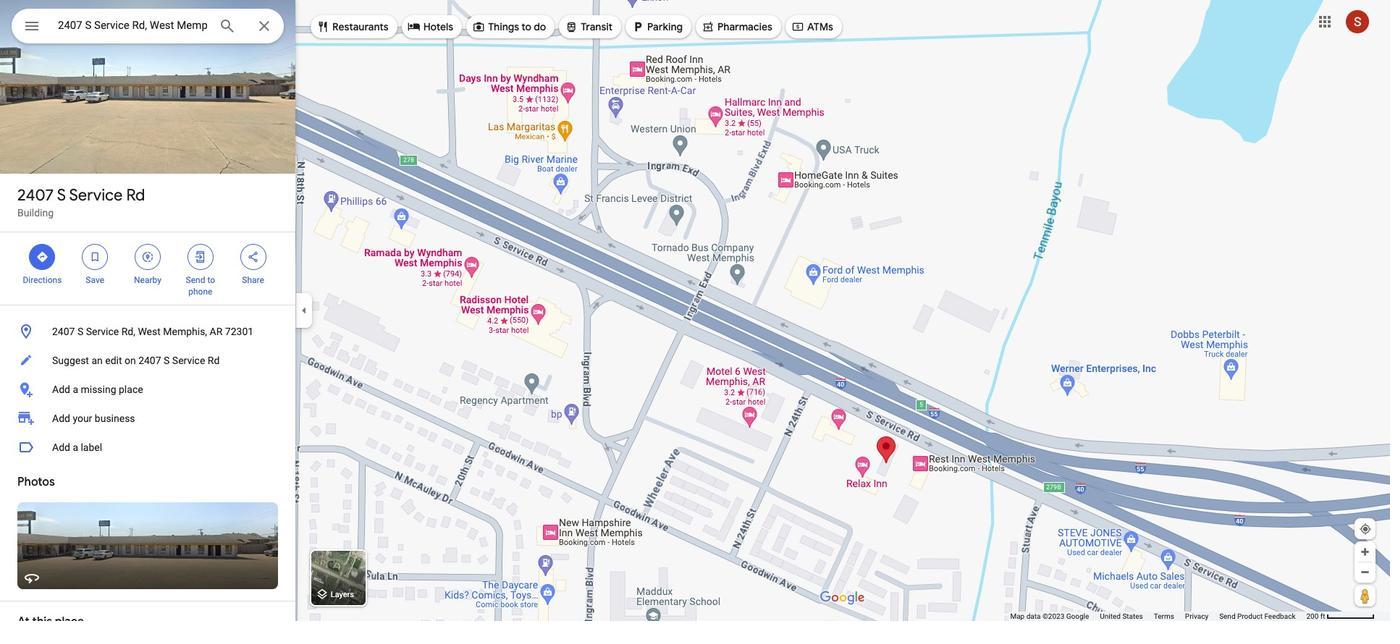 Task type: vqa. For each thing, say whether or not it's contained in the screenshot.


Task type: describe. For each thing, give the bounding box(es) containing it.
service for rd
[[69, 185, 123, 206]]

ar
[[210, 326, 223, 338]]

rd inside 2407 s service rd building
[[126, 185, 145, 206]]

united states button
[[1100, 612, 1143, 621]]

google
[[1067, 613, 1090, 621]]

2407 inside button
[[138, 355, 161, 366]]

your
[[73, 413, 92, 424]]


[[565, 19, 578, 35]]

72301
[[225, 326, 254, 338]]

 hotels
[[408, 19, 453, 35]]

rd inside suggest an edit on 2407 s service rd button
[[208, 355, 220, 366]]

add your business link
[[0, 404, 296, 433]]

send for send product feedback
[[1220, 613, 1236, 621]]


[[702, 19, 715, 35]]

privacy button
[[1186, 612, 1209, 621]]

to inside send to phone
[[207, 275, 215, 285]]

directions
[[23, 275, 62, 285]]

google account: sheryl atherton  
(sheryl.atherton@adept.ai) image
[[1346, 10, 1370, 33]]

on
[[125, 355, 136, 366]]

2407 S Service Rd, West Memphis, AR 72301 field
[[12, 9, 284, 43]]

map
[[1011, 613, 1025, 621]]

memphis,
[[163, 326, 207, 338]]

add for add a label
[[52, 442, 70, 453]]

suggest an edit on 2407 s service rd button
[[0, 346, 296, 375]]

2407 s service rd main content
[[0, 0, 296, 621]]


[[408, 19, 421, 35]]

s inside button
[[164, 355, 170, 366]]

product
[[1238, 613, 1263, 621]]

ft
[[1321, 613, 1326, 621]]

footer inside google maps element
[[1011, 612, 1307, 621]]

add a label
[[52, 442, 102, 453]]


[[472, 19, 485, 35]]

add for add a missing place
[[52, 384, 70, 395]]

send to phone
[[186, 275, 215, 297]]

transit
[[581, 20, 613, 33]]

 pharmacies
[[702, 19, 773, 35]]


[[36, 249, 49, 265]]

s for rd
[[57, 185, 66, 206]]

building
[[17, 207, 54, 219]]

a for missing
[[73, 384, 78, 395]]

200
[[1307, 613, 1319, 621]]

2407 s service rd building
[[17, 185, 145, 219]]

rd,
[[121, 326, 135, 338]]


[[247, 249, 260, 265]]

2407 for rd,
[[52, 326, 75, 338]]

2407 for rd
[[17, 185, 54, 206]]

 parking
[[632, 19, 683, 35]]

 atms
[[792, 19, 834, 35]]

feedback
[[1265, 613, 1296, 621]]

send product feedback button
[[1220, 612, 1296, 621]]

share
[[242, 275, 264, 285]]

 button
[[12, 9, 52, 46]]

service inside button
[[172, 355, 205, 366]]

zoom in image
[[1360, 547, 1371, 558]]


[[792, 19, 805, 35]]

add a label button
[[0, 433, 296, 462]]

to inside  things to do
[[522, 20, 532, 33]]

privacy
[[1186, 613, 1209, 621]]

 search field
[[12, 9, 284, 46]]

a for label
[[73, 442, 78, 453]]


[[141, 249, 154, 265]]



Task type: locate. For each thing, give the bounding box(es) containing it.
nearby
[[134, 275, 161, 285]]

2 vertical spatial 2407
[[138, 355, 161, 366]]

©2023
[[1043, 613, 1065, 621]]

a inside add a label button
[[73, 442, 78, 453]]

add inside add your business link
[[52, 413, 70, 424]]

data
[[1027, 613, 1041, 621]]

s
[[57, 185, 66, 206], [77, 326, 83, 338], [164, 355, 170, 366]]

2 a from the top
[[73, 442, 78, 453]]

1 vertical spatial a
[[73, 442, 78, 453]]

2407 right on
[[138, 355, 161, 366]]

200 ft
[[1307, 613, 1326, 621]]

add inside add a label button
[[52, 442, 70, 453]]

2 vertical spatial add
[[52, 442, 70, 453]]

0 horizontal spatial s
[[57, 185, 66, 206]]

1 a from the top
[[73, 384, 78, 395]]

add inside 'add a missing place' button
[[52, 384, 70, 395]]

2407 inside 2407 s service rd building
[[17, 185, 54, 206]]

united
[[1100, 613, 1121, 621]]

to up phone
[[207, 275, 215, 285]]

terms
[[1154, 613, 1175, 621]]

show your location image
[[1359, 523, 1373, 536]]

add down suggest
[[52, 384, 70, 395]]

footer
[[1011, 612, 1307, 621]]

0 vertical spatial service
[[69, 185, 123, 206]]

business
[[95, 413, 135, 424]]

s for rd,
[[77, 326, 83, 338]]

2 add from the top
[[52, 413, 70, 424]]

suggest an edit on 2407 s service rd
[[52, 355, 220, 366]]

send inside send product feedback button
[[1220, 613, 1236, 621]]

0 horizontal spatial send
[[186, 275, 205, 285]]

0 horizontal spatial to
[[207, 275, 215, 285]]

a
[[73, 384, 78, 395], [73, 442, 78, 453]]

3 add from the top
[[52, 442, 70, 453]]

None field
[[58, 17, 207, 34]]


[[194, 249, 207, 265]]

 transit
[[565, 19, 613, 35]]

0 vertical spatial 2407
[[17, 185, 54, 206]]

place
[[119, 384, 143, 395]]

states
[[1123, 613, 1143, 621]]

2407 s service rd, west memphis, ar 72301 button
[[0, 317, 296, 346]]

1 vertical spatial service
[[86, 326, 119, 338]]

atms
[[808, 20, 834, 33]]

add for add your business
[[52, 413, 70, 424]]

add a missing place button
[[0, 375, 296, 404]]

1 vertical spatial add
[[52, 413, 70, 424]]

0 vertical spatial to
[[522, 20, 532, 33]]

united states
[[1100, 613, 1143, 621]]

add your business
[[52, 413, 135, 424]]

rd down ar
[[208, 355, 220, 366]]

add a missing place
[[52, 384, 143, 395]]

0 horizontal spatial rd
[[126, 185, 145, 206]]

send up phone
[[186, 275, 205, 285]]

2407 up the 'building'
[[17, 185, 54, 206]]

1 vertical spatial rd
[[208, 355, 220, 366]]

zoom out image
[[1360, 567, 1371, 578]]

send
[[186, 275, 205, 285], [1220, 613, 1236, 621]]

2407
[[17, 185, 54, 206], [52, 326, 75, 338], [138, 355, 161, 366]]

map data ©2023 google
[[1011, 613, 1090, 621]]

a left label
[[73, 442, 78, 453]]

s inside 2407 s service rd building
[[57, 185, 66, 206]]

0 vertical spatial a
[[73, 384, 78, 395]]

show street view coverage image
[[1355, 585, 1376, 607]]

service down memphis,
[[172, 355, 205, 366]]

photos
[[17, 475, 55, 490]]

footer containing map data ©2023 google
[[1011, 612, 1307, 621]]

1 vertical spatial send
[[1220, 613, 1236, 621]]

0 vertical spatial add
[[52, 384, 70, 395]]

add
[[52, 384, 70, 395], [52, 413, 70, 424], [52, 442, 70, 453]]

1 horizontal spatial send
[[1220, 613, 1236, 621]]

1 horizontal spatial s
[[77, 326, 83, 338]]

2407 inside button
[[52, 326, 75, 338]]

1 vertical spatial to
[[207, 275, 215, 285]]

send left product
[[1220, 613, 1236, 621]]

2 vertical spatial s
[[164, 355, 170, 366]]


[[23, 16, 41, 36]]

hotels
[[423, 20, 453, 33]]

2 horizontal spatial s
[[164, 355, 170, 366]]

200 ft button
[[1307, 613, 1375, 621]]

rd
[[126, 185, 145, 206], [208, 355, 220, 366]]

restaurants
[[332, 20, 389, 33]]

2407 up suggest
[[52, 326, 75, 338]]

service inside 2407 s service rd building
[[69, 185, 123, 206]]

2407 s service rd, west memphis, ar 72301
[[52, 326, 254, 338]]

a left missing
[[73, 384, 78, 395]]

things
[[488, 20, 519, 33]]


[[317, 19, 330, 35]]

1 add from the top
[[52, 384, 70, 395]]

1 horizontal spatial rd
[[208, 355, 220, 366]]

google maps element
[[0, 0, 1391, 621]]

an
[[92, 355, 103, 366]]

none field inside 2407 s service rd, west memphis, ar 72301 field
[[58, 17, 207, 34]]

pharmacies
[[718, 20, 773, 33]]


[[632, 19, 645, 35]]

missing
[[81, 384, 116, 395]]

phone
[[188, 287, 212, 297]]

terms button
[[1154, 612, 1175, 621]]

save
[[86, 275, 104, 285]]

actions for 2407 s service rd region
[[0, 232, 296, 305]]


[[88, 249, 102, 265]]

edit
[[105, 355, 122, 366]]

label
[[81, 442, 102, 453]]

to
[[522, 20, 532, 33], [207, 275, 215, 285]]

send product feedback
[[1220, 613, 1296, 621]]

0 vertical spatial s
[[57, 185, 66, 206]]

add left your
[[52, 413, 70, 424]]

service for rd,
[[86, 326, 119, 338]]

service up 
[[69, 185, 123, 206]]

 restaurants
[[317, 19, 389, 35]]

s inside button
[[77, 326, 83, 338]]

rd up 
[[126, 185, 145, 206]]

send for send to phone
[[186, 275, 205, 285]]

suggest
[[52, 355, 89, 366]]

collapse side panel image
[[296, 303, 312, 319]]

service left rd,
[[86, 326, 119, 338]]

send inside send to phone
[[186, 275, 205, 285]]

service
[[69, 185, 123, 206], [86, 326, 119, 338], [172, 355, 205, 366]]

0 vertical spatial rd
[[126, 185, 145, 206]]

 things to do
[[472, 19, 546, 35]]

west
[[138, 326, 161, 338]]

do
[[534, 20, 546, 33]]

1 vertical spatial s
[[77, 326, 83, 338]]

2 vertical spatial service
[[172, 355, 205, 366]]

service inside button
[[86, 326, 119, 338]]

1 horizontal spatial to
[[522, 20, 532, 33]]

a inside 'add a missing place' button
[[73, 384, 78, 395]]

layers
[[331, 591, 354, 600]]

to left do
[[522, 20, 532, 33]]

parking
[[648, 20, 683, 33]]

0 vertical spatial send
[[186, 275, 205, 285]]

1 vertical spatial 2407
[[52, 326, 75, 338]]

add left label
[[52, 442, 70, 453]]



